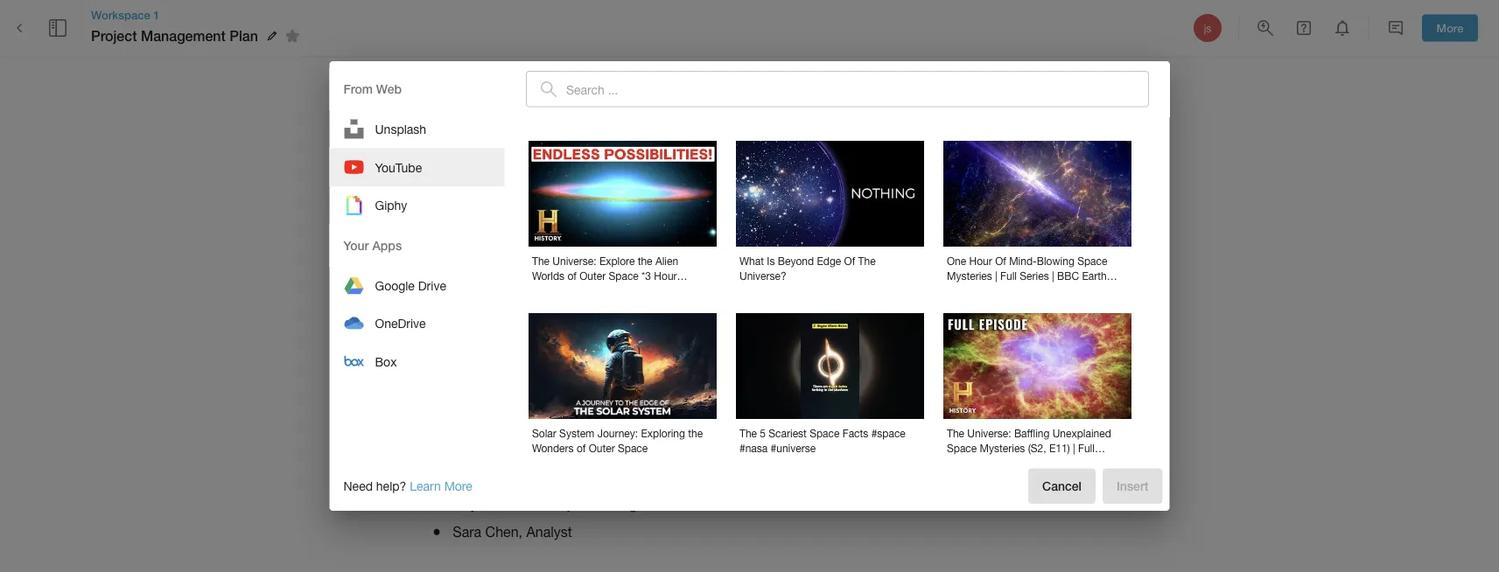 Task type: vqa. For each thing, say whether or not it's contained in the screenshot.
WORKSPACES
no



Task type: locate. For each thing, give the bounding box(es) containing it.
management down workspace 1 "link"
[[141, 27, 226, 44]]

management
[[141, 27, 226, 44], [555, 299, 818, 349]]

0 vertical spatial more
[[1437, 21, 1464, 35]]

more inside button
[[1437, 21, 1464, 35]]

the inside the 5 scariest space facts #space #nasa #universe
[[739, 428, 757, 440]]

analyst
[[526, 524, 572, 540]]

the up *3
[[637, 255, 652, 267]]

1 vertical spatial details
[[580, 410, 621, 426]]

space
[[1077, 255, 1107, 267], [608, 270, 638, 282], [809, 428, 839, 440], [617, 442, 647, 454], [947, 442, 976, 454]]

built,
[[846, 387, 877, 403]]

space inside "solar system journey: exploring the wonders of outer space"
[[617, 442, 647, 454]]

the 5 scariest space facts #space #nasa #universe
[[739, 428, 905, 454]]

your apps
[[344, 238, 402, 253]]

google
[[375, 278, 415, 293]]

plan
[[230, 27, 258, 44], [830, 299, 918, 349]]

details up "provide" at the left bottom of the page
[[500, 387, 541, 403]]

hour
[[969, 255, 992, 267]]

universe: inside the universe: baffling unexplained space mysteries (s2, e11) | full…
[[967, 428, 1011, 440]]

google drive button
[[330, 267, 505, 305]]

1 horizontal spatial details
[[580, 410, 621, 426]]

learn more link
[[410, 479, 472, 494]]

universe: up worlds
[[552, 255, 596, 267]]

manager
[[594, 496, 650, 512]]

the inside the universe: baffling unexplained space mysteries (s2, e11) | full…
[[947, 428, 964, 440]]

one hour of mind-blowing space mysteries | full series | bbc earth…
[[947, 255, 1117, 282]]

0 horizontal spatial project management plan
[[91, 27, 258, 44]]

outer
[[579, 270, 605, 282], [588, 442, 615, 454]]

what up understands
[[731, 387, 764, 403]]

the down reader
[[688, 428, 702, 440]]

details
[[500, 387, 541, 403], [580, 410, 621, 426]]

exploring
[[641, 428, 685, 440]]

0 horizontal spatial more
[[444, 479, 472, 494]]

of down system at the left
[[576, 442, 585, 454]]

what up universe?
[[739, 255, 764, 267]]

1 horizontal spatial universe:
[[967, 428, 1011, 440]]

unsplash button
[[330, 110, 505, 148]]

mysteries down hour
[[947, 270, 992, 282]]

hour…
[[654, 270, 687, 282]]

what inside what is beyond edge of the universe?
[[739, 255, 764, 267]]

the universe: explore the alien worlds of outer space *3 hour…
[[532, 255, 687, 282]]

solar
[[532, 428, 556, 440]]

1 vertical spatial mysteries
[[979, 442, 1025, 454]]

mysteries down baffling
[[979, 442, 1025, 454]]

will right how at the bottom right of page
[[1070, 387, 1090, 403]]

universe:
[[552, 255, 596, 267], [967, 428, 1011, 440]]

outer down journey:
[[588, 442, 615, 454]]

space left facts
[[809, 428, 839, 440]]

dialog containing from web
[[330, 61, 1170, 572]]

of inside the universe: explore the alien worlds of outer space *3 hour…
[[567, 270, 576, 282]]

of right worlds
[[567, 270, 576, 282]]

management down hour… on the top left
[[555, 299, 818, 349]]

space down project.
[[947, 442, 976, 454]]

2 of from the left
[[995, 255, 1006, 267]]

space down explore at the top
[[608, 270, 638, 282]]

sara
[[453, 524, 482, 540]]

Search ... search field
[[566, 71, 1149, 107]]

1 vertical spatial plan
[[830, 299, 918, 349]]

the universe: baffling unexplained space mysteries (s2, e11) | full…
[[947, 428, 1111, 454]]

of up enough
[[545, 387, 557, 403]]

0 horizontal spatial project
[[91, 27, 137, 44]]

series
[[1019, 270, 1049, 282]]

space up earth…
[[1077, 255, 1107, 267]]

universe: for worlds
[[552, 255, 596, 267]]

what
[[739, 255, 764, 267], [731, 387, 764, 403]]

2 horizontal spatial project
[[546, 496, 590, 512]]

full…
[[1078, 442, 1105, 454]]

the inside the universe: explore the alien worlds of outer space *3 hour…
[[532, 255, 549, 267]]

help?
[[376, 479, 406, 494]]

project.
[[955, 410, 1002, 426]]

0 vertical spatial plan
[[230, 27, 258, 44]]

outer inside "solar system journey: exploring the wonders of outer space"
[[588, 442, 615, 454]]

the down project.
[[947, 428, 964, 440]]

1 horizontal spatial management
[[555, 299, 818, 349]]

beyond
[[777, 255, 814, 267]]

project management plan down 1
[[91, 27, 258, 44]]

youtube button
[[330, 148, 505, 186]]

0 horizontal spatial of
[[844, 255, 855, 267]]

the right the edge
[[858, 255, 875, 267]]

more
[[1437, 21, 1464, 35], [444, 479, 472, 494]]

blowing
[[1036, 255, 1074, 267]]

dialog
[[330, 61, 1170, 572]]

mysteries inside the universe: baffling unexplained space mysteries (s2, e11) | full…
[[979, 442, 1025, 454]]

the inside what is beyond edge of the universe?
[[858, 255, 875, 267]]

project management plan
[[91, 27, 258, 44], [400, 299, 918, 349]]

will left entail.
[[666, 387, 686, 403]]

1 horizontal spatial plan
[[830, 299, 918, 349]]

will
[[666, 387, 686, 403], [1070, 387, 1090, 403]]

0 vertical spatial project
[[91, 27, 137, 44]]

full
[[1000, 270, 1017, 282]]

unsplash
[[375, 122, 426, 136]]

mind-
[[1009, 255, 1036, 267]]

unexplained
[[1052, 428, 1111, 440]]

0 horizontal spatial universe:
[[552, 255, 596, 267]]

0 vertical spatial management
[[141, 27, 226, 44]]

the left the 5
[[739, 428, 757, 440]]

0 vertical spatial mysteries
[[947, 270, 992, 282]]

project down drive
[[400, 299, 543, 349]]

2 vertical spatial project
[[546, 496, 590, 512]]

project
[[91, 27, 137, 44], [400, 299, 543, 349], [546, 496, 590, 512]]

0 horizontal spatial will
[[666, 387, 686, 403]]

2 horizontal spatial |
[[1073, 442, 1075, 454]]

1 vertical spatial what
[[731, 387, 764, 403]]

| right "e11)"
[[1073, 442, 1075, 454]]

created
[[881, 387, 928, 403]]

project up analyst
[[546, 496, 590, 512]]

0 vertical spatial details
[[500, 387, 541, 403]]

plan up built,
[[830, 299, 918, 349]]

project
[[619, 387, 663, 403]]

be
[[826, 387, 842, 403]]

0 vertical spatial universe:
[[552, 255, 596, 267]]

the for the universe: explore the alien worlds of outer space *3 hour…
[[532, 255, 549, 267]]

of
[[844, 255, 855, 267], [995, 255, 1006, 267]]

project management plan down hour… on the top left
[[400, 299, 918, 349]]

project down the workspace
[[91, 27, 137, 44]]

explore
[[599, 255, 634, 267]]

needs
[[768, 387, 806, 403]]

| left full
[[995, 270, 997, 282]]

add details of what the project will entail. what needs to be built, created or implemented. how will it get done? provide enough details where the reader understands the major parts of the project.
[[400, 387, 1094, 426]]

0 vertical spatial project management plan
[[91, 27, 258, 44]]

entail.
[[690, 387, 728, 403]]

space down journey:
[[617, 442, 647, 454]]

0 vertical spatial outer
[[579, 270, 605, 282]]

1 horizontal spatial will
[[1070, 387, 1090, 403]]

outer down explore at the top
[[579, 270, 605, 282]]

box button
[[330, 343, 505, 381]]

of up full
[[995, 255, 1006, 267]]

giphy
[[375, 198, 407, 213]]

1 vertical spatial project
[[400, 299, 543, 349]]

space inside the universe: explore the alien worlds of outer space *3 hour…
[[608, 270, 638, 282]]

e11)
[[1049, 442, 1070, 454]]

1 vertical spatial outer
[[588, 442, 615, 454]]

of right the edge
[[844, 255, 855, 267]]

plan left "favorite" icon
[[230, 27, 258, 44]]

universe: down project.
[[967, 428, 1011, 440]]

journey:
[[597, 428, 638, 440]]

1 vertical spatial more
[[444, 479, 472, 494]]

0 horizontal spatial details
[[500, 387, 541, 403]]

1 of from the left
[[844, 255, 855, 267]]

giphy button
[[330, 186, 505, 225]]

1 horizontal spatial more
[[1437, 21, 1464, 35]]

universe?
[[739, 270, 786, 282]]

the
[[637, 255, 652, 267], [596, 387, 615, 403], [667, 410, 687, 426], [816, 410, 836, 426], [931, 410, 951, 426], [688, 428, 702, 440]]

1 horizontal spatial project management plan
[[400, 299, 918, 349]]

learn
[[410, 479, 441, 494]]

workspace
[[91, 8, 150, 21]]

the up worlds
[[532, 255, 549, 267]]

universe: for mysteries
[[967, 428, 1011, 440]]

universe: inside the universe: explore the alien worlds of outer space *3 hour…
[[552, 255, 596, 267]]

|
[[995, 270, 997, 282], [1052, 270, 1054, 282], [1073, 442, 1075, 454]]

1 horizontal spatial |
[[1052, 270, 1054, 282]]

where
[[625, 410, 663, 426]]

1 vertical spatial universe:
[[967, 428, 1011, 440]]

1 horizontal spatial of
[[995, 255, 1006, 267]]

mysteries
[[947, 270, 992, 282], [979, 442, 1025, 454]]

the up the 5 scariest space facts #space #nasa #universe
[[816, 410, 836, 426]]

understands
[[734, 410, 812, 426]]

outer inside the universe: explore the alien worlds of outer space *3 hour…
[[579, 270, 605, 282]]

1 horizontal spatial project
[[400, 299, 543, 349]]

| down "blowing" at the right of the page
[[1052, 270, 1054, 282]]

of inside the one hour of mind-blowing space mysteries | full series | bbc earth…
[[995, 255, 1006, 267]]

0 vertical spatial what
[[739, 255, 764, 267]]

1 vertical spatial project management plan
[[400, 299, 918, 349]]

details up journey:
[[580, 410, 621, 426]]



Task type: describe. For each thing, give the bounding box(es) containing it.
major
[[840, 410, 875, 426]]

solar system journey: exploring the wonders of outer space
[[532, 428, 702, 454]]

cancel
[[1042, 479, 1082, 494]]

drive
[[418, 278, 446, 293]]

need
[[344, 479, 373, 494]]

space inside the one hour of mind-blowing space mysteries | full series | bbc earth…
[[1077, 255, 1107, 267]]

box
[[375, 355, 397, 369]]

1 vertical spatial management
[[555, 299, 818, 349]]

mysteries inside the one hour of mind-blowing space mysteries | full series | bbc earth…
[[947, 270, 992, 282]]

parts
[[879, 410, 911, 426]]

the down or at the right of page
[[931, 410, 951, 426]]

what
[[561, 387, 592, 403]]

of inside "solar system journey: exploring the wonders of outer space"
[[576, 442, 585, 454]]

need help? learn more
[[344, 479, 472, 494]]

collins,
[[496, 496, 542, 512]]

of inside what is beyond edge of the universe?
[[844, 255, 855, 267]]

wonders
[[532, 442, 573, 454]]

edge
[[817, 255, 841, 267]]

onedrive
[[375, 317, 426, 331]]

royce collins, project manager
[[453, 496, 650, 512]]

the for the 5 scariest space facts #space #nasa #universe
[[739, 428, 757, 440]]

worlds
[[532, 270, 564, 282]]

of right "parts"
[[915, 410, 927, 426]]

one
[[947, 255, 966, 267]]

(s2,
[[1028, 442, 1046, 454]]

1 will from the left
[[666, 387, 686, 403]]

js
[[1204, 22, 1212, 34]]

scariest
[[768, 428, 806, 440]]

enough
[[529, 410, 576, 426]]

bbc
[[1057, 270, 1079, 282]]

cancel button
[[1028, 469, 1096, 504]]

*3
[[641, 270, 651, 282]]

facts
[[842, 428, 868, 440]]

youtube
[[375, 160, 422, 175]]

0 horizontal spatial plan
[[230, 27, 258, 44]]

#nasa
[[739, 442, 767, 454]]

outer for journey:
[[588, 442, 615, 454]]

what is beyond edge of the universe?
[[739, 255, 875, 282]]

apps
[[372, 238, 402, 253]]

done?
[[435, 410, 474, 426]]

0 horizontal spatial |
[[995, 270, 997, 282]]

add
[[471, 387, 497, 403]]

google drive
[[375, 278, 446, 293]]

implemented.
[[948, 387, 1034, 403]]

workspace 1 link
[[91, 7, 305, 23]]

reader
[[691, 410, 730, 426]]

your
[[344, 238, 369, 253]]

system
[[559, 428, 594, 440]]

web
[[376, 82, 402, 96]]

from web
[[344, 82, 402, 96]]

baffling
[[1014, 428, 1049, 440]]

get
[[411, 410, 431, 426]]

it
[[400, 410, 407, 426]]

=
[[732, 115, 746, 135]]

5
[[760, 428, 765, 440]]

outer for explore
[[579, 270, 605, 282]]

space inside the 5 scariest space facts #space #nasa #universe
[[809, 428, 839, 440]]

the right what
[[596, 387, 615, 403]]

or
[[932, 387, 944, 403]]

earth…
[[1082, 270, 1117, 282]]

from
[[344, 82, 373, 96]]

onedrive button
[[330, 305, 505, 343]]

provide
[[478, 410, 526, 426]]

favorite image
[[282, 25, 303, 46]]

1
[[153, 8, 160, 21]]

the inside the universe: explore the alien worlds of outer space *3 hour…
[[637, 255, 652, 267]]

| inside the universe: baffling unexplained space mysteries (s2, e11) | full…
[[1073, 442, 1075, 454]]

alien
[[655, 255, 678, 267]]

#space
[[871, 428, 905, 440]]

to
[[810, 387, 823, 403]]

more inside dialog
[[444, 479, 472, 494]]

is
[[767, 255, 775, 267]]

2 will from the left
[[1070, 387, 1090, 403]]

#universe
[[770, 442, 815, 454]]

more button
[[1422, 15, 1478, 41]]

how
[[1038, 387, 1066, 403]]

the for the universe: baffling unexplained space mysteries (s2, e11) | full…
[[947, 428, 964, 440]]

the up exploring
[[667, 410, 687, 426]]

sara chen, analyst
[[453, 524, 572, 540]]

the inside "solar system journey: exploring the wonders of outer space"
[[688, 428, 702, 440]]

royce
[[453, 496, 492, 512]]

chen,
[[485, 524, 523, 540]]

what inside add details of what the project will entail. what needs to be built, created or implemented. how will it get done? provide enough details where the reader understands the major parts of the project.
[[731, 387, 764, 403]]

0 horizontal spatial management
[[141, 27, 226, 44]]

workspace 1
[[91, 8, 160, 21]]

space inside the universe: baffling unexplained space mysteries (s2, e11) | full…
[[947, 442, 976, 454]]



